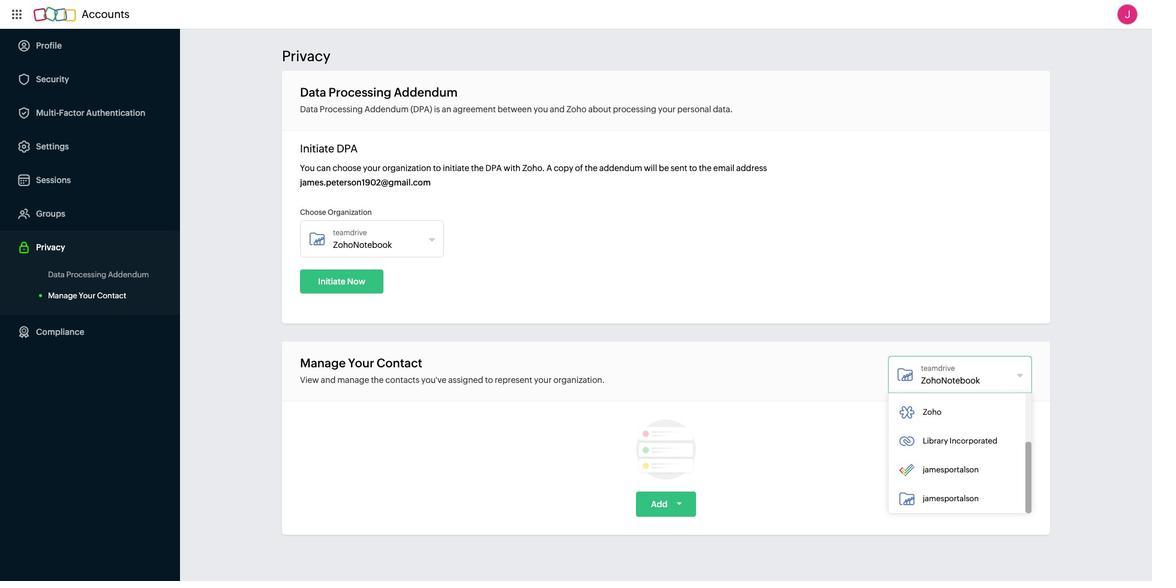 Task type: vqa. For each thing, say whether or not it's contained in the screenshot.
my mobile numbers view and manage all of the mobile numbers associated with your account.
no



Task type: describe. For each thing, give the bounding box(es) containing it.
multi-factor authentication
[[36, 108, 145, 118]]

personal
[[678, 104, 712, 114]]

be
[[659, 163, 669, 173]]

data for data processing addendum
[[48, 270, 65, 279]]

contacts
[[386, 375, 420, 385]]

initiate
[[443, 163, 469, 173]]

the right initiate
[[471, 163, 484, 173]]

compliance
[[36, 327, 84, 337]]

zoho.
[[522, 163, 545, 173]]

teamdrive zohonotebook for org_list image
[[333, 229, 392, 250]]

choose
[[333, 163, 361, 173]]

represent
[[495, 375, 533, 385]]

between
[[498, 104, 532, 114]]

groups
[[36, 209, 65, 218]]

0 horizontal spatial dpa
[[337, 142, 358, 155]]

your inside data processing addendum data processing addendum (dpa) is an agreement between you and zoho about processing your personal data.
[[658, 104, 676, 114]]

sent
[[671, 163, 688, 173]]

now
[[347, 277, 366, 286]]

sessions
[[36, 175, 71, 185]]

library incorporated
[[923, 436, 998, 445]]

authentication
[[86, 108, 145, 118]]

zohomeeting image
[[900, 405, 914, 420]]

you
[[534, 104, 548, 114]]

is
[[434, 104, 440, 114]]

1 horizontal spatial privacy
[[282, 48, 331, 64]]

copy
[[554, 163, 573, 173]]

processing for data processing addendum data processing addendum (dpa) is an agreement between you and zoho about processing your personal data.
[[329, 85, 392, 99]]

your for manage your contact
[[79, 291, 95, 300]]

initiate dpa
[[300, 142, 358, 155]]

zohocrm image
[[900, 434, 914, 448]]

manage for manage your contact view and manage the contacts you've assigned to represent your organization.
[[300, 356, 346, 370]]

library
[[923, 436, 948, 445]]

2 jamesportalson from the top
[[923, 494, 979, 503]]

contact for manage your contact view and manage the contacts you've assigned to represent your organization.
[[377, 356, 422, 370]]

view
[[300, 375, 319, 385]]

and inside manage your contact view and manage the contacts you've assigned to represent your organization.
[[321, 375, 336, 385]]

1 vertical spatial processing
[[320, 104, 363, 114]]

assigned
[[448, 375, 483, 385]]

processing for data processing addendum
[[66, 270, 106, 279]]

1 vertical spatial addendum
[[365, 104, 409, 114]]

org_list image
[[310, 232, 324, 246]]

data.
[[713, 104, 733, 114]]

initiate now
[[318, 277, 366, 286]]

data processing addendum
[[48, 270, 149, 279]]

addendum for data processing addendum
[[108, 270, 149, 279]]

to inside manage your contact view and manage the contacts you've assigned to represent your organization.
[[485, 375, 493, 385]]

you
[[300, 163, 315, 173]]

teamdrive for org_list image
[[333, 229, 367, 237]]

initiate now button
[[300, 270, 384, 294]]

of
[[575, 163, 583, 173]]

incorporated
[[950, 436, 998, 445]]

organization
[[382, 163, 431, 173]]



Task type: locate. For each thing, give the bounding box(es) containing it.
0 horizontal spatial to
[[433, 163, 441, 173]]

initiate for initiate now
[[318, 277, 346, 286]]

the
[[471, 163, 484, 173], [585, 163, 598, 173], [699, 163, 712, 173], [371, 375, 384, 385]]

1 horizontal spatial manage
[[300, 356, 346, 370]]

the right of
[[585, 163, 598, 173]]

dpa left 'with'
[[486, 163, 502, 173]]

processing
[[613, 104, 657, 114]]

org_list image
[[898, 367, 912, 382]]

your down 'data processing addendum'
[[79, 291, 95, 300]]

you've
[[421, 375, 447, 385]]

and right you
[[550, 104, 565, 114]]

zoho right zohomeeting icon
[[923, 408, 942, 417]]

settings
[[36, 142, 69, 151]]

addendum up (dpa)
[[394, 85, 458, 99]]

2 vertical spatial addendum
[[108, 270, 149, 279]]

your inside manage your contact view and manage the contacts you've assigned to represent your organization.
[[348, 356, 374, 370]]

zohonotebook for org_list icon
[[921, 376, 980, 385]]

manage your contact
[[48, 291, 126, 300]]

zoho inside data processing addendum data processing addendum (dpa) is an agreement between you and zoho about processing your personal data.
[[567, 104, 587, 114]]

data for data processing addendum data processing addendum (dpa) is an agreement between you and zoho about processing your personal data.
[[300, 85, 326, 99]]

1 horizontal spatial to
[[485, 375, 493, 385]]

zohonotebook for org_list image
[[333, 240, 392, 250]]

1 vertical spatial zoho
[[923, 408, 942, 417]]

manage up view at the left
[[300, 356, 346, 370]]

addendum up manage your contact
[[108, 270, 149, 279]]

can
[[317, 163, 331, 173]]

factor
[[59, 108, 85, 118]]

0 horizontal spatial contact
[[97, 291, 126, 300]]

0 vertical spatial initiate
[[300, 142, 334, 155]]

0 horizontal spatial zoho
[[567, 104, 587, 114]]

agreement
[[453, 104, 496, 114]]

address
[[736, 163, 767, 173]]

jamesportalson
[[923, 465, 979, 474], [923, 494, 979, 503]]

to right assigned
[[485, 375, 493, 385]]

0 horizontal spatial and
[[321, 375, 336, 385]]

and inside data processing addendum data processing addendum (dpa) is an agreement between you and zoho about processing your personal data.
[[550, 104, 565, 114]]

1 horizontal spatial dpa
[[486, 163, 502, 173]]

addendum for data processing addendum data processing addendum (dpa) is an agreement between you and zoho about processing your personal data.
[[394, 85, 458, 99]]

your inside manage your contact view and manage the contacts you've assigned to represent your organization.
[[534, 375, 552, 385]]

2 vertical spatial your
[[534, 375, 552, 385]]

0 vertical spatial contact
[[97, 291, 126, 300]]

(dpa)
[[411, 104, 432, 114]]

initiate inside button
[[318, 277, 346, 286]]

jamesportalson right teamdrive "image" at the bottom right
[[923, 494, 979, 503]]

your up "manage"
[[348, 356, 374, 370]]

1 vertical spatial privacy
[[36, 242, 65, 252]]

teamdrive down 'organization'
[[333, 229, 367, 237]]

1 vertical spatial teamdrive zohonotebook
[[921, 364, 980, 385]]

organization
[[328, 208, 372, 217]]

dpa inside you can choose your organization to initiate the dpa with zoho. a copy of the addendum will be sent to the email address james.peterson1902@gmail.com
[[486, 163, 502, 173]]

1 vertical spatial zohonotebook
[[921, 376, 980, 385]]

security
[[36, 74, 69, 84]]

organization.
[[554, 375, 605, 385]]

teamdrive
[[333, 229, 367, 237], [921, 364, 955, 373]]

0 vertical spatial manage
[[48, 291, 77, 300]]

multi-
[[36, 108, 59, 118]]

your
[[79, 291, 95, 300], [348, 356, 374, 370]]

choose
[[300, 208, 326, 217]]

james.peterson1902@gmail.com
[[300, 178, 431, 187]]

1 vertical spatial dpa
[[486, 163, 502, 173]]

data processing addendum data processing addendum (dpa) is an agreement between you and zoho about processing your personal data.
[[300, 85, 733, 114]]

0 vertical spatial zohonotebook
[[333, 240, 392, 250]]

manage inside manage your contact view and manage the contacts you've assigned to represent your organization.
[[300, 356, 346, 370]]

dpa
[[337, 142, 358, 155], [486, 163, 502, 173]]

to
[[433, 163, 441, 173], [689, 163, 697, 173], [485, 375, 493, 385]]

teamdrive zohonotebook
[[333, 229, 392, 250], [921, 364, 980, 385]]

initiate for initiate dpa
[[300, 142, 334, 155]]

teamdrive zohonotebook right org_list icon
[[921, 364, 980, 385]]

contact up contacts
[[377, 356, 422, 370]]

data
[[300, 85, 326, 99], [300, 104, 318, 114], [48, 270, 65, 279]]

0 vertical spatial your
[[79, 291, 95, 300]]

2 horizontal spatial your
[[658, 104, 676, 114]]

zohonotebook right org_list icon
[[921, 376, 980, 385]]

email
[[714, 163, 735, 173]]

1 horizontal spatial teamdrive
[[921, 364, 955, 373]]

your
[[658, 104, 676, 114], [363, 163, 381, 173], [534, 375, 552, 385]]

1 vertical spatial manage
[[300, 356, 346, 370]]

contact
[[97, 291, 126, 300], [377, 356, 422, 370]]

zohonotebook down 'organization'
[[333, 240, 392, 250]]

0 vertical spatial and
[[550, 104, 565, 114]]

dpa up the choose
[[337, 142, 358, 155]]

0 vertical spatial data
[[300, 85, 326, 99]]

accounts
[[82, 8, 130, 20]]

about
[[588, 104, 611, 114]]

and right view at the left
[[321, 375, 336, 385]]

your right the represent
[[534, 375, 552, 385]]

profile
[[36, 41, 62, 50]]

addendum
[[394, 85, 458, 99], [365, 104, 409, 114], [108, 270, 149, 279]]

jamesportalson down 'library incorporated'
[[923, 465, 979, 474]]

teamdrive zohonotebook down 'organization'
[[333, 229, 392, 250]]

you can choose your organization to initiate the dpa with zoho. a copy of the addendum will be sent to the email address james.peterson1902@gmail.com
[[300, 163, 767, 187]]

manage
[[337, 375, 369, 385]]

teamdrive right org_list icon
[[921, 364, 955, 373]]

2 horizontal spatial to
[[689, 163, 697, 173]]

zoho
[[567, 104, 587, 114], [923, 408, 942, 417]]

teamdrive zohonotebook for org_list icon
[[921, 364, 980, 385]]

will
[[644, 163, 657, 173]]

teamdrive image
[[900, 492, 914, 506]]

0 vertical spatial teamdrive zohonotebook
[[333, 229, 392, 250]]

to right sent
[[689, 163, 697, 173]]

1 vertical spatial data
[[300, 104, 318, 114]]

2 vertical spatial processing
[[66, 270, 106, 279]]

0 vertical spatial your
[[658, 104, 676, 114]]

an
[[442, 104, 451, 114]]

manage for manage your contact
[[48, 291, 77, 300]]

0 vertical spatial addendum
[[394, 85, 458, 99]]

1 vertical spatial and
[[321, 375, 336, 385]]

1 horizontal spatial your
[[534, 375, 552, 385]]

contact down 'data processing addendum'
[[97, 291, 126, 300]]

1 horizontal spatial zohonotebook
[[921, 376, 980, 385]]

0 horizontal spatial your
[[79, 291, 95, 300]]

1 vertical spatial jamesportalson
[[923, 494, 979, 503]]

zohonotebook
[[333, 240, 392, 250], [921, 376, 980, 385]]

0 vertical spatial teamdrive
[[333, 229, 367, 237]]

0 vertical spatial dpa
[[337, 142, 358, 155]]

2 vertical spatial data
[[48, 270, 65, 279]]

your left the 'personal'
[[658, 104, 676, 114]]

0 horizontal spatial manage
[[48, 291, 77, 300]]

addendum
[[599, 163, 642, 173]]

your inside you can choose your organization to initiate the dpa with zoho. a copy of the addendum will be sent to the email address james.peterson1902@gmail.com
[[363, 163, 381, 173]]

1 vertical spatial initiate
[[318, 277, 346, 286]]

0 horizontal spatial privacy
[[36, 242, 65, 252]]

0 horizontal spatial zohonotebook
[[333, 240, 392, 250]]

manage your contact view and manage the contacts you've assigned to represent your organization.
[[300, 356, 605, 385]]

processing
[[329, 85, 392, 99], [320, 104, 363, 114], [66, 270, 106, 279]]

0 vertical spatial jamesportalson
[[923, 465, 979, 474]]

to left initiate
[[433, 163, 441, 173]]

1 horizontal spatial teamdrive zohonotebook
[[921, 364, 980, 385]]

0 horizontal spatial teamdrive
[[333, 229, 367, 237]]

1 vertical spatial your
[[363, 163, 381, 173]]

1 vertical spatial contact
[[377, 356, 422, 370]]

and
[[550, 104, 565, 114], [321, 375, 336, 385]]

1 horizontal spatial your
[[348, 356, 374, 370]]

1 horizontal spatial contact
[[377, 356, 422, 370]]

a
[[547, 163, 552, 173]]

your up james.peterson1902@gmail.com
[[363, 163, 381, 173]]

privacy
[[282, 48, 331, 64], [36, 242, 65, 252]]

choose organization
[[300, 208, 372, 217]]

the right "manage"
[[371, 375, 384, 385]]

manage up compliance
[[48, 291, 77, 300]]

initiate
[[300, 142, 334, 155], [318, 277, 346, 286]]

1 horizontal spatial zoho
[[923, 408, 942, 417]]

1 vertical spatial teamdrive
[[921, 364, 955, 373]]

1 vertical spatial your
[[348, 356, 374, 370]]

add
[[651, 499, 668, 509]]

0 horizontal spatial your
[[363, 163, 381, 173]]

addendum left (dpa)
[[365, 104, 409, 114]]

0 vertical spatial processing
[[329, 85, 392, 99]]

contact for manage your contact
[[97, 291, 126, 300]]

the left email
[[699, 163, 712, 173]]

with
[[504, 163, 521, 173]]

0 vertical spatial privacy
[[282, 48, 331, 64]]

manage
[[48, 291, 77, 300], [300, 356, 346, 370]]

1 horizontal spatial and
[[550, 104, 565, 114]]

zoho left about at top right
[[567, 104, 587, 114]]

initiate left now at the top
[[318, 277, 346, 286]]

initiate up "can" on the top of page
[[300, 142, 334, 155]]

1 jamesportalson from the top
[[923, 465, 979, 474]]

your for manage your contact view and manage the contacts you've assigned to represent your organization.
[[348, 356, 374, 370]]

contact inside manage your contact view and manage the contacts you've assigned to represent your organization.
[[377, 356, 422, 370]]

teamdrive for org_list icon
[[921, 364, 955, 373]]

0 vertical spatial zoho
[[567, 104, 587, 114]]

0 horizontal spatial teamdrive zohonotebook
[[333, 229, 392, 250]]

the inside manage your contact view and manage the contacts you've assigned to represent your organization.
[[371, 375, 384, 385]]



